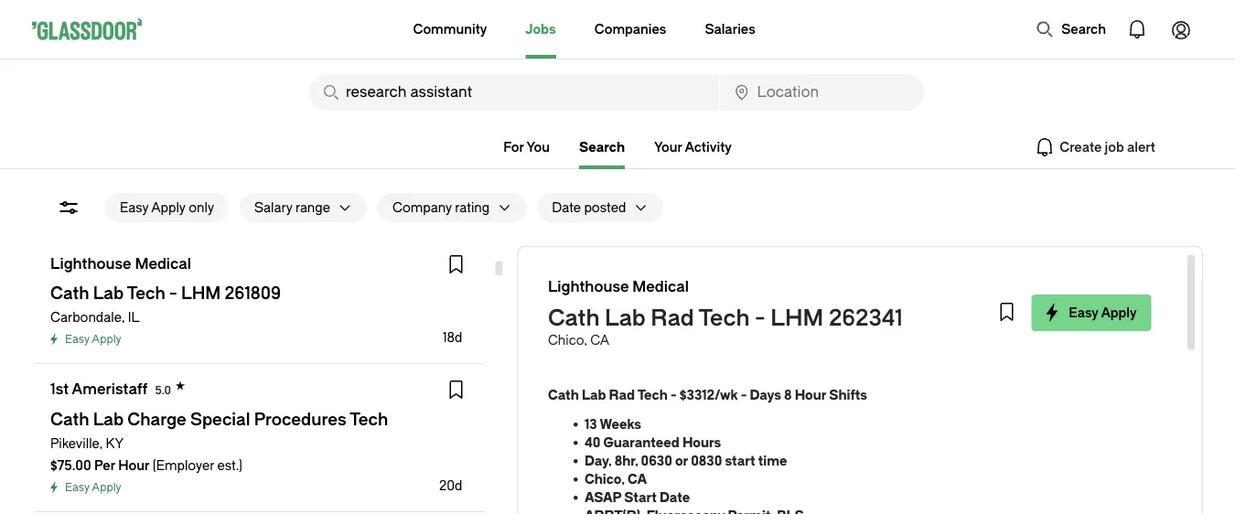 Task type: locate. For each thing, give the bounding box(es) containing it.
8
[[784, 388, 792, 403]]

- for lhm
[[755, 306, 766, 331]]

1 vertical spatial date
[[660, 490, 690, 505]]

0 vertical spatial chico,
[[548, 333, 587, 348]]

0 vertical spatial lab
[[605, 306, 646, 331]]

0 vertical spatial tech
[[699, 306, 750, 331]]

you
[[527, 140, 550, 155]]

ca
[[590, 333, 609, 348], [628, 472, 647, 487]]

chico, up 13
[[548, 333, 587, 348]]

lighthouse
[[50, 256, 132, 273], [548, 279, 629, 296]]

- left $3312/wk
[[671, 388, 677, 403]]

company
[[393, 200, 452, 215]]

rad up cath lab rad tech - $3312/wk - days 8 hour shifts
[[651, 306, 694, 331]]

2 cath from the top
[[548, 388, 579, 403]]

medical down easy apply only button
[[135, 256, 191, 273]]

0 vertical spatial date
[[552, 200, 581, 215]]

hour
[[795, 388, 826, 403], [118, 458, 150, 473]]

1 cath from the top
[[548, 306, 600, 331]]

0 horizontal spatial tech
[[637, 388, 668, 403]]

1 vertical spatial hour
[[118, 458, 150, 473]]

medical for carbondale, il
[[135, 256, 191, 273]]

easy apply
[[1069, 305, 1137, 320], [65, 333, 121, 346], [65, 482, 121, 494]]

$75.00
[[50, 458, 91, 473]]

1 horizontal spatial none field
[[721, 74, 925, 111]]

lab for $3312/wk
[[582, 388, 606, 403]]

apply
[[151, 200, 186, 215], [1101, 305, 1137, 320], [92, 333, 121, 346], [92, 482, 121, 494]]

ky
[[106, 436, 124, 451]]

1 vertical spatial ca
[[628, 472, 647, 487]]

1 horizontal spatial date
[[660, 490, 690, 505]]

262341
[[829, 306, 903, 331]]

0 vertical spatial search
[[1062, 22, 1107, 37]]

1 vertical spatial lab
[[582, 388, 606, 403]]

0 horizontal spatial date
[[552, 200, 581, 215]]

1 horizontal spatial -
[[741, 388, 747, 403]]

cath inside cath lab rad tech - lhm 262341 chico, ca
[[548, 306, 600, 331]]

0 vertical spatial lighthouse
[[50, 256, 132, 273]]

0 horizontal spatial -
[[671, 388, 677, 403]]

- left days on the bottom right
[[741, 388, 747, 403]]

start
[[725, 454, 755, 469]]

1 vertical spatial tech
[[637, 388, 668, 403]]

carbondale, il
[[50, 310, 140, 325]]

2 vertical spatial easy apply
[[65, 482, 121, 494]]

tech up weeks
[[637, 388, 668, 403]]

1 horizontal spatial hour
[[795, 388, 826, 403]]

salary range
[[255, 200, 330, 215]]

tech left lhm at the bottom right of page
[[699, 306, 750, 331]]

0 vertical spatial medical
[[135, 256, 191, 273]]

1 vertical spatial easy apply
[[65, 333, 121, 346]]

1 vertical spatial medical
[[632, 279, 689, 296]]

search
[[1062, 22, 1107, 37], [580, 140, 625, 155]]

time
[[758, 454, 787, 469]]

2 none field from the left
[[721, 74, 925, 111]]

carbondale,
[[50, 310, 125, 325]]

ca inside cath lab rad tech - lhm 262341 chico, ca
[[590, 333, 609, 348]]

lighthouse medical down posted
[[548, 279, 689, 296]]

rad for $3312/wk
[[609, 388, 635, 403]]

0 vertical spatial rad
[[651, 306, 694, 331]]

0 vertical spatial ca
[[590, 333, 609, 348]]

0 horizontal spatial rad
[[609, 388, 635, 403]]

0 vertical spatial lighthouse medical
[[50, 256, 191, 273]]

1 horizontal spatial lighthouse
[[548, 279, 629, 296]]

2 horizontal spatial -
[[755, 306, 766, 331]]

apply inside button
[[151, 200, 186, 215]]

0830
[[691, 454, 722, 469]]

activity
[[685, 140, 732, 155]]

- inside cath lab rad tech - lhm 262341 chico, ca
[[755, 306, 766, 331]]

chico, up 'asap'
[[584, 472, 625, 487]]

shifts
[[829, 388, 867, 403]]

il
[[128, 310, 140, 325]]

40
[[584, 435, 600, 450]]

0 horizontal spatial search
[[580, 140, 625, 155]]

hour right per
[[118, 458, 150, 473]]

companies
[[595, 22, 667, 37]]

ca up start in the right of the page
[[628, 472, 647, 487]]

cath
[[548, 306, 600, 331], [548, 388, 579, 403]]

ca up 13
[[590, 333, 609, 348]]

chico,
[[548, 333, 587, 348], [584, 472, 625, 487]]

rad
[[651, 306, 694, 331], [609, 388, 635, 403]]

date
[[552, 200, 581, 215], [660, 490, 690, 505]]

- left lhm at the bottom right of page
[[755, 306, 766, 331]]

hour right 8
[[795, 388, 826, 403]]

date left posted
[[552, 200, 581, 215]]

none field 'search location'
[[721, 74, 925, 111]]

13
[[584, 417, 597, 432]]

rad up weeks
[[609, 388, 635, 403]]

apply inside button
[[1101, 305, 1137, 320]]

1 none field from the left
[[309, 74, 719, 111]]

5.0
[[155, 385, 171, 397]]

0 vertical spatial easy apply
[[1069, 305, 1137, 320]]

open filter menu image
[[58, 197, 80, 219]]

date posted button
[[538, 193, 626, 222]]

day,
[[584, 454, 612, 469]]

1 vertical spatial lighthouse
[[548, 279, 629, 296]]

per
[[94, 458, 115, 473]]

posted
[[585, 200, 626, 215]]

1 horizontal spatial rad
[[651, 306, 694, 331]]

lighthouse medical up il
[[50, 256, 191, 273]]

1 vertical spatial chico,
[[584, 472, 625, 487]]

0630
[[641, 454, 672, 469]]

0 horizontal spatial hour
[[118, 458, 150, 473]]

guaranteed
[[603, 435, 680, 450]]

lab inside cath lab rad tech - lhm 262341 chico, ca
[[605, 306, 646, 331]]

0 horizontal spatial none field
[[309, 74, 719, 111]]

0 horizontal spatial medical
[[135, 256, 191, 273]]

Search keyword field
[[309, 74, 719, 111]]

lighthouse up carbondale,
[[50, 256, 132, 273]]

None field
[[309, 74, 719, 111], [721, 74, 925, 111]]

lab
[[605, 306, 646, 331], [582, 388, 606, 403]]

1 vertical spatial cath
[[548, 388, 579, 403]]

lighthouse down date posted
[[548, 279, 629, 296]]

0 horizontal spatial lighthouse medical
[[50, 256, 191, 273]]

1 horizontal spatial tech
[[699, 306, 750, 331]]

chico, inside cath lab rad tech - lhm 262341 chico, ca
[[548, 333, 587, 348]]

easy apply only
[[120, 200, 214, 215]]

1 horizontal spatial search
[[1062, 22, 1107, 37]]

1 horizontal spatial ca
[[628, 472, 647, 487]]

easy apply button
[[1032, 295, 1152, 331]]

company rating
[[393, 200, 490, 215]]

start
[[624, 490, 657, 505]]

tech inside cath lab rad tech - lhm 262341 chico, ca
[[699, 306, 750, 331]]

lhm
[[771, 306, 824, 331]]

days
[[750, 388, 781, 403]]

search button
[[1027, 11, 1116, 48]]

1 vertical spatial lighthouse medical
[[548, 279, 689, 296]]

cath for $3312/wk
[[548, 388, 579, 403]]

your
[[655, 140, 683, 155]]

rad inside cath lab rad tech - lhm 262341 chico, ca
[[651, 306, 694, 331]]

lighthouse medical
[[50, 256, 191, 273], [548, 279, 689, 296]]

tech
[[699, 306, 750, 331], [637, 388, 668, 403]]

rad for lhm
[[651, 306, 694, 331]]

easy
[[120, 200, 149, 215], [1069, 305, 1099, 320], [65, 333, 90, 346], [65, 482, 90, 494]]

chico, inside 13 weeks 40 guaranteed hours day, 8hr, 0630 or 0830 start time chico, ca asap start date
[[584, 472, 625, 487]]

-
[[755, 306, 766, 331], [671, 388, 677, 403], [741, 388, 747, 403]]

medical
[[135, 256, 191, 273], [632, 279, 689, 296]]

medical up cath lab rad tech - lhm 262341 chico, ca
[[632, 279, 689, 296]]

easy apply inside button
[[1069, 305, 1137, 320]]

(employer
[[153, 458, 214, 473]]

date posted
[[552, 200, 626, 215]]

1 vertical spatial rad
[[609, 388, 635, 403]]

0 horizontal spatial lighthouse
[[50, 256, 132, 273]]

date right start in the right of the page
[[660, 490, 690, 505]]

1st
[[50, 381, 69, 398]]

0 vertical spatial cath
[[548, 306, 600, 331]]

0 horizontal spatial ca
[[590, 333, 609, 348]]

easy inside button
[[120, 200, 149, 215]]

1st ameristaff
[[50, 381, 148, 398]]

1 horizontal spatial lighthouse medical
[[548, 279, 689, 296]]

jobs
[[526, 22, 556, 37]]

8hr,
[[614, 454, 638, 469]]

1 horizontal spatial medical
[[632, 279, 689, 296]]



Task type: vqa. For each thing, say whether or not it's contained in the screenshot.
Ameristaff in the bottom of the page
yes



Task type: describe. For each thing, give the bounding box(es) containing it.
Search location field
[[721, 74, 925, 111]]

0 vertical spatial hour
[[795, 388, 826, 403]]

20d
[[439, 478, 463, 493]]

13 weeks 40 guaranteed hours day, 8hr, 0630 or 0830 start time chico, ca asap start date
[[584, 417, 787, 505]]

hour inside pikeville, ky $75.00 per hour (employer est.)
[[118, 458, 150, 473]]

rating
[[455, 200, 490, 215]]

1 vertical spatial search
[[580, 140, 625, 155]]

salaries link
[[705, 0, 756, 59]]

medical for cath lab rad tech - lhm 262341
[[632, 279, 689, 296]]

jobs link
[[526, 0, 556, 59]]

lab for lhm
[[605, 306, 646, 331]]

salary
[[255, 200, 292, 215]]

ameristaff
[[72, 381, 148, 398]]

your activity
[[655, 140, 732, 155]]

lighthouse medical for cath lab rad tech - lhm 262341
[[548, 279, 689, 296]]

community link
[[413, 0, 487, 59]]

for you
[[504, 140, 550, 155]]

cath lab rad tech - lhm 262341 chico, ca
[[548, 306, 903, 348]]

for you link
[[504, 140, 550, 155]]

tech for $3312/wk
[[637, 388, 668, 403]]

search inside search button
[[1062, 22, 1107, 37]]

salaries
[[705, 22, 756, 37]]

range
[[296, 200, 330, 215]]

tech for lhm
[[699, 306, 750, 331]]

easy inside button
[[1069, 305, 1099, 320]]

lighthouse for carbondale, il
[[50, 256, 132, 273]]

- for $3312/wk
[[671, 388, 677, 403]]

your activity link
[[655, 140, 732, 155]]

$3312/wk
[[680, 388, 738, 403]]

weeks
[[600, 417, 641, 432]]

cath lab rad tech - $3312/wk - days 8 hour shifts
[[548, 388, 867, 403]]

cath for lhm
[[548, 306, 600, 331]]

companies link
[[595, 0, 667, 59]]

company rating button
[[378, 193, 490, 222]]

only
[[189, 200, 214, 215]]

lighthouse medical for carbondale, il
[[50, 256, 191, 273]]

pikeville,
[[50, 436, 103, 451]]

ca inside 13 weeks 40 guaranteed hours day, 8hr, 0630 or 0830 start time chico, ca asap start date
[[628, 472, 647, 487]]

none field search keyword
[[309, 74, 719, 111]]

pikeville, ky $75.00 per hour (employer est.)
[[50, 436, 243, 473]]

asap
[[584, 490, 621, 505]]

or
[[675, 454, 688, 469]]

date inside 13 weeks 40 guaranteed hours day, 8hr, 0630 or 0830 start time chico, ca asap start date
[[660, 490, 690, 505]]

date inside the "date posted" dropdown button
[[552, 200, 581, 215]]

est.)
[[217, 458, 243, 473]]

for
[[504, 140, 524, 155]]

hours
[[682, 435, 721, 450]]

community
[[413, 22, 487, 37]]

salary range button
[[240, 193, 330, 222]]

easy apply only button
[[105, 193, 229, 222]]

search link
[[580, 140, 625, 169]]

lighthouse for cath lab rad tech - lhm 262341
[[548, 279, 629, 296]]

18d
[[443, 330, 463, 345]]



